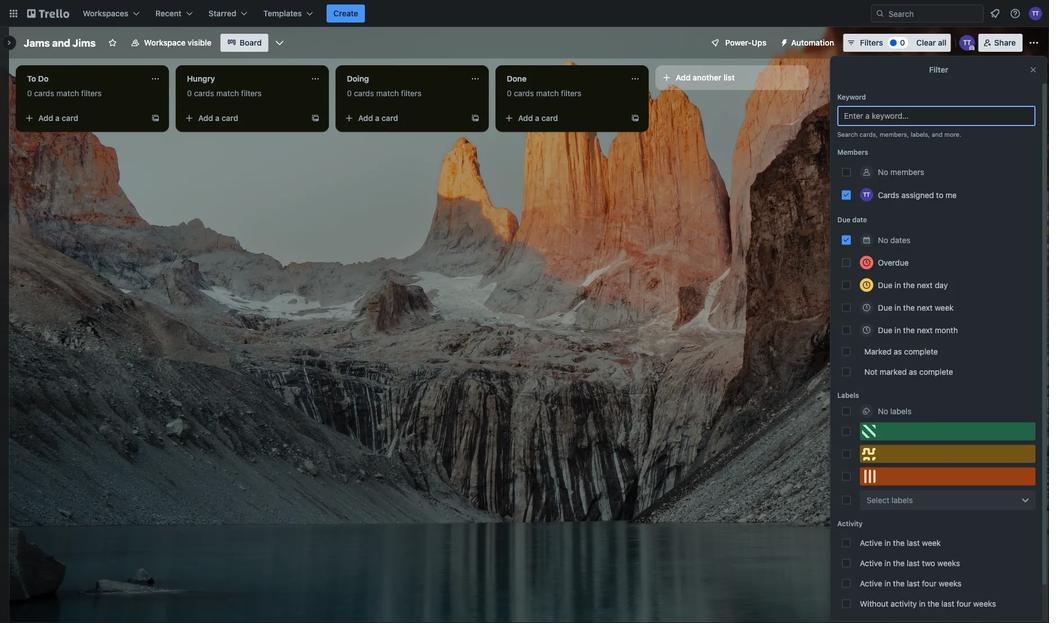 Task type: locate. For each thing, give the bounding box(es) containing it.
4 filters from the left
[[561, 89, 582, 98]]

0 cards match filters for hungry
[[187, 89, 262, 98]]

add for to do
[[38, 114, 53, 123]]

add a card down hungry
[[198, 114, 238, 123]]

match down done text field at the top of the page
[[537, 89, 559, 98]]

Board name text field
[[18, 34, 101, 52]]

1 vertical spatial terry turtle (terryturtle) image
[[860, 188, 874, 202]]

activity
[[838, 520, 863, 528]]

a for to do
[[55, 114, 60, 123]]

0 for to do
[[27, 89, 32, 98]]

complete
[[905, 347, 939, 356], [920, 367, 954, 377]]

last left two
[[908, 559, 920, 568]]

1 add a card button from the left
[[20, 109, 147, 127]]

the down due in the next day
[[904, 303, 915, 312]]

add a card button down to do text box
[[20, 109, 147, 127]]

star or unstar board image
[[108, 38, 117, 47]]

1 next from the top
[[918, 281, 933, 290]]

last down 'active in the last four weeks'
[[942, 600, 955, 609]]

card down to do text box
[[62, 114, 78, 123]]

2 card from the left
[[222, 114, 238, 123]]

due for due date
[[838, 216, 851, 224]]

cards
[[878, 190, 900, 200]]

workspace visible button
[[124, 34, 218, 52]]

complete down the due in the next month
[[905, 347, 939, 356]]

active up without on the bottom
[[860, 579, 883, 589]]

due for due in the next month
[[878, 326, 893, 335]]

0 vertical spatial four
[[923, 579, 937, 589]]

add inside add another list button
[[676, 73, 691, 82]]

add for done
[[518, 114, 533, 123]]

last for week
[[908, 539, 920, 548]]

next for week
[[918, 303, 933, 312]]

0 cards match filters down done text field at the top of the page
[[507, 89, 582, 98]]

0 cards match filters
[[27, 89, 102, 98], [187, 89, 262, 98], [347, 89, 422, 98], [507, 89, 582, 98]]

week up month
[[935, 303, 954, 312]]

in
[[895, 281, 902, 290], [895, 303, 902, 312], [895, 326, 902, 335], [885, 539, 891, 548], [885, 559, 891, 568], [885, 579, 891, 589], [920, 600, 926, 609]]

add a card down "do"
[[38, 114, 78, 123]]

match down hungry text box
[[216, 89, 239, 98]]

due for due in the next week
[[878, 303, 893, 312]]

starred
[[209, 9, 236, 18]]

add a card button down done text field at the top of the page
[[500, 109, 627, 127]]

add a card for to do
[[38, 114, 78, 123]]

1 vertical spatial and
[[932, 131, 943, 138]]

card for hungry
[[222, 114, 238, 123]]

1 cards from the left
[[34, 89, 54, 98]]

4 card from the left
[[542, 114, 558, 123]]

create from template… image
[[151, 114, 160, 123], [311, 114, 320, 123], [471, 114, 480, 123]]

0 down done
[[507, 89, 512, 98]]

0 down hungry
[[187, 89, 192, 98]]

1 no from the top
[[878, 168, 889, 177]]

no for no labels
[[878, 407, 889, 416]]

in down overdue
[[895, 281, 902, 290]]

1 horizontal spatial terry turtle (terryturtle) image
[[1030, 7, 1043, 20]]

filters down doing text field
[[401, 89, 422, 98]]

to
[[937, 190, 944, 200]]

Doing text field
[[340, 70, 464, 88]]

add a card button
[[20, 109, 147, 127], [180, 109, 307, 127], [340, 109, 467, 127], [500, 109, 627, 127]]

due left date on the right
[[838, 216, 851, 224]]

cards down done
[[514, 89, 534, 98]]

0 vertical spatial labels
[[891, 407, 912, 416]]

the up activity
[[894, 579, 905, 589]]

cards down hungry
[[194, 89, 214, 98]]

add another list button
[[656, 65, 809, 90]]

filters for done
[[561, 89, 582, 98]]

active for active in the last week
[[860, 539, 883, 548]]

add down done
[[518, 114, 533, 123]]

last
[[908, 539, 920, 548], [908, 559, 920, 568], [908, 579, 920, 589], [942, 600, 955, 609]]

add a card button down doing text field
[[340, 109, 467, 127]]

add a card for doing
[[358, 114, 398, 123]]

filters down done text field at the top of the page
[[561, 89, 582, 98]]

2 vertical spatial active
[[860, 579, 883, 589]]

3 match from the left
[[376, 89, 399, 98]]

2 cards from the left
[[194, 89, 214, 98]]

terry turtle (terryturtle) image left cards on the right of page
[[860, 188, 874, 202]]

the for due in the next month
[[904, 326, 915, 335]]

filters
[[81, 89, 102, 98], [241, 89, 262, 98], [401, 89, 422, 98], [561, 89, 582, 98]]

labels down not marked as complete
[[891, 407, 912, 416]]

the up due in the next week
[[904, 281, 915, 290]]

due up marked
[[878, 326, 893, 335]]

create from template… image for to do
[[151, 114, 160, 123]]

due down due in the next day
[[878, 303, 893, 312]]

cards down the doing
[[354, 89, 374, 98]]

active down active in the last week
[[860, 559, 883, 568]]

0 horizontal spatial four
[[923, 579, 937, 589]]

0 for hungry
[[187, 89, 192, 98]]

no left dates
[[878, 236, 889, 245]]

clear all
[[917, 38, 947, 47]]

3 next from the top
[[918, 326, 933, 335]]

not
[[865, 367, 878, 377]]

filters down to do text box
[[81, 89, 102, 98]]

select labels
[[867, 496, 914, 505]]

card
[[62, 114, 78, 123], [222, 114, 238, 123], [382, 114, 398, 123], [542, 114, 558, 123]]

no for no members
[[878, 168, 889, 177]]

cards for done
[[514, 89, 534, 98]]

match down to do text box
[[56, 89, 79, 98]]

no for no dates
[[878, 236, 889, 245]]

1 vertical spatial complete
[[920, 367, 954, 377]]

3 cards from the left
[[354, 89, 374, 98]]

add for hungry
[[198, 114, 213, 123]]

1 vertical spatial labels
[[892, 496, 914, 505]]

4 add a card from the left
[[518, 114, 558, 123]]

activity
[[891, 600, 918, 609]]

in up active in the last two weeks
[[885, 539, 891, 548]]

members
[[838, 148, 869, 156]]

card down done text field at the top of the page
[[542, 114, 558, 123]]

this member is an admin of this board. image
[[970, 46, 975, 51]]

labels for select labels
[[892, 496, 914, 505]]

1 a from the left
[[55, 114, 60, 123]]

in for active in the last two weeks
[[885, 559, 891, 568]]

the down active in the last week
[[894, 559, 905, 568]]

4 a from the left
[[535, 114, 540, 123]]

create from template… image for hungry
[[311, 114, 320, 123]]

color: orange, title: none element
[[860, 468, 1036, 486]]

0 horizontal spatial and
[[52, 37, 70, 49]]

a down doing text field
[[375, 114, 380, 123]]

2 no from the top
[[878, 236, 889, 245]]

1 0 cards match filters from the left
[[27, 89, 102, 98]]

search cards, members, labels, and more.
[[838, 131, 962, 138]]

members,
[[880, 131, 910, 138]]

3 0 cards match filters from the left
[[347, 89, 422, 98]]

1 horizontal spatial and
[[932, 131, 943, 138]]

the up active in the last two weeks
[[894, 539, 905, 548]]

filters
[[861, 38, 884, 47]]

due for due in the next day
[[878, 281, 893, 290]]

4 add a card button from the left
[[500, 109, 627, 127]]

do
[[38, 74, 49, 83]]

cards
[[34, 89, 54, 98], [194, 89, 214, 98], [354, 89, 374, 98], [514, 89, 534, 98]]

due down overdue
[[878, 281, 893, 290]]

add another list
[[676, 73, 735, 82]]

a down hungry text box
[[215, 114, 220, 123]]

in up without on the bottom
[[885, 579, 891, 589]]

0 vertical spatial and
[[52, 37, 70, 49]]

0 down the doing
[[347, 89, 352, 98]]

four
[[923, 579, 937, 589], [957, 600, 972, 609]]

1 filters from the left
[[81, 89, 102, 98]]

the
[[904, 281, 915, 290], [904, 303, 915, 312], [904, 326, 915, 335], [894, 539, 905, 548], [894, 559, 905, 568], [894, 579, 905, 589], [928, 600, 940, 609]]

0 down to
[[27, 89, 32, 98]]

in down active in the last week
[[885, 559, 891, 568]]

power-
[[726, 38, 752, 47]]

last up active in the last two weeks
[[908, 539, 920, 548]]

To Do text field
[[20, 70, 144, 88]]

more.
[[945, 131, 962, 138]]

2 a from the left
[[215, 114, 220, 123]]

1 horizontal spatial create from template… image
[[311, 114, 320, 123]]

2 0 cards match filters from the left
[[187, 89, 262, 98]]

active in the last two weeks
[[860, 559, 961, 568]]

in for active in the last four weeks
[[885, 579, 891, 589]]

a down to do text box
[[55, 114, 60, 123]]

add a card down done
[[518, 114, 558, 123]]

0 vertical spatial as
[[894, 347, 903, 356]]

no down marked
[[878, 407, 889, 416]]

complete down marked as complete
[[920, 367, 954, 377]]

add a card
[[38, 114, 78, 123], [198, 114, 238, 123], [358, 114, 398, 123], [518, 114, 558, 123]]

doing
[[347, 74, 369, 83]]

and left jims
[[52, 37, 70, 49]]

the for active in the last two weeks
[[894, 559, 905, 568]]

select
[[867, 496, 890, 505]]

2 add a card from the left
[[198, 114, 238, 123]]

0 vertical spatial no
[[878, 168, 889, 177]]

a
[[55, 114, 60, 123], [215, 114, 220, 123], [375, 114, 380, 123], [535, 114, 540, 123]]

next left month
[[918, 326, 933, 335]]

terry turtle (terryturtle) image right open information menu image
[[1030, 7, 1043, 20]]

cards for to do
[[34, 89, 54, 98]]

add a card down the doing
[[358, 114, 398, 123]]

0 cards match filters down doing text field
[[347, 89, 422, 98]]

1 create from template… image from the left
[[151, 114, 160, 123]]

hungry
[[187, 74, 215, 83]]

workspace
[[144, 38, 186, 47]]

3 active from the top
[[860, 579, 883, 589]]

1 vertical spatial four
[[957, 600, 972, 609]]

0 cards match filters down hungry text box
[[187, 89, 262, 98]]

0 vertical spatial terry turtle (terryturtle) image
[[1030, 7, 1043, 20]]

1 vertical spatial no
[[878, 236, 889, 245]]

sm image
[[776, 34, 792, 50]]

in for due in the next week
[[895, 303, 902, 312]]

add a card button down hungry text box
[[180, 109, 307, 127]]

1 active from the top
[[860, 539, 883, 548]]

2 add a card button from the left
[[180, 109, 307, 127]]

the for active in the last week
[[894, 539, 905, 548]]

no
[[878, 168, 889, 177], [878, 236, 889, 245], [878, 407, 889, 416]]

no labels
[[878, 407, 912, 416]]

ups
[[752, 38, 767, 47]]

add a card for hungry
[[198, 114, 238, 123]]

filters down hungry text box
[[241, 89, 262, 98]]

4 0 cards match filters from the left
[[507, 89, 582, 98]]

labels
[[891, 407, 912, 416], [892, 496, 914, 505]]

add a card for done
[[518, 114, 558, 123]]

add down "do"
[[38, 114, 53, 123]]

2 horizontal spatial create from template… image
[[471, 114, 480, 123]]

add
[[676, 73, 691, 82], [38, 114, 53, 123], [198, 114, 213, 123], [358, 114, 373, 123], [518, 114, 533, 123]]

2 next from the top
[[918, 303, 933, 312]]

and
[[52, 37, 70, 49], [932, 131, 943, 138]]

card down hungry text box
[[222, 114, 238, 123]]

date
[[853, 216, 868, 224]]

3 create from template… image from the left
[[471, 114, 480, 123]]

3 add a card from the left
[[358, 114, 398, 123]]

0 cards match filters down to do text box
[[27, 89, 102, 98]]

without
[[860, 600, 889, 609]]

clear
[[917, 38, 937, 47]]

2 active from the top
[[860, 559, 883, 568]]

active in the last week
[[860, 539, 942, 548]]

labels right select at bottom
[[892, 496, 914, 505]]

3 a from the left
[[375, 114, 380, 123]]

as
[[894, 347, 903, 356], [910, 367, 918, 377]]

card down doing text field
[[382, 114, 398, 123]]

1 vertical spatial week
[[923, 539, 942, 548]]

2 match from the left
[[216, 89, 239, 98]]

0 vertical spatial week
[[935, 303, 954, 312]]

terry turtle (terryturtle) image
[[1030, 7, 1043, 20], [860, 188, 874, 202]]

no up cards on the right of page
[[878, 168, 889, 177]]

in down due in the next day
[[895, 303, 902, 312]]

0 vertical spatial active
[[860, 539, 883, 548]]

1 add a card from the left
[[38, 114, 78, 123]]

3 card from the left
[[382, 114, 398, 123]]

the up marked as complete
[[904, 326, 915, 335]]

show menu image
[[1029, 37, 1040, 48]]

card for doing
[[382, 114, 398, 123]]

add down hungry
[[198, 114, 213, 123]]

jims
[[73, 37, 96, 49]]

and inside board name "text box"
[[52, 37, 70, 49]]

next
[[918, 281, 933, 290], [918, 303, 933, 312], [918, 326, 933, 335]]

3 no from the top
[[878, 407, 889, 416]]

0
[[901, 38, 906, 47], [27, 89, 32, 98], [187, 89, 192, 98], [347, 89, 352, 98], [507, 89, 512, 98]]

1 match from the left
[[56, 89, 79, 98]]

week up two
[[923, 539, 942, 548]]

active down activity
[[860, 539, 883, 548]]

3 add a card button from the left
[[340, 109, 467, 127]]

4 cards from the left
[[514, 89, 534, 98]]

match down doing text field
[[376, 89, 399, 98]]

1 card from the left
[[62, 114, 78, 123]]

2 filters from the left
[[241, 89, 262, 98]]

1 vertical spatial next
[[918, 303, 933, 312]]

next left day
[[918, 281, 933, 290]]

0 vertical spatial next
[[918, 281, 933, 290]]

the for due in the next day
[[904, 281, 915, 290]]

weeks
[[938, 559, 961, 568], [939, 579, 962, 589], [974, 600, 997, 609]]

add a card button for hungry
[[180, 109, 307, 127]]

in up marked as complete
[[895, 326, 902, 335]]

create from template… image
[[631, 114, 640, 123]]

0 horizontal spatial create from template… image
[[151, 114, 160, 123]]

add down the doing
[[358, 114, 373, 123]]

2 create from template… image from the left
[[311, 114, 320, 123]]

primary element
[[0, 0, 1050, 27]]

1 vertical spatial active
[[860, 559, 883, 568]]

0 for done
[[507, 89, 512, 98]]

last down active in the last two weeks
[[908, 579, 920, 589]]

add for doing
[[358, 114, 373, 123]]

4 match from the left
[[537, 89, 559, 98]]

close popover image
[[1030, 65, 1039, 74]]

next up the due in the next month
[[918, 303, 933, 312]]

add left another
[[676, 73, 691, 82]]

0 for doing
[[347, 89, 352, 98]]

2 vertical spatial next
[[918, 326, 933, 335]]

the for active in the last four weeks
[[894, 579, 905, 589]]

3 filters from the left
[[401, 89, 422, 98]]

and left more.
[[932, 131, 943, 138]]

1 horizontal spatial as
[[910, 367, 918, 377]]

0 vertical spatial complete
[[905, 347, 939, 356]]

a down done text field at the top of the page
[[535, 114, 540, 123]]

1 horizontal spatial four
[[957, 600, 972, 609]]

Done text field
[[500, 70, 624, 88]]

weeks for active in the last four weeks
[[939, 579, 962, 589]]

2 vertical spatial weeks
[[974, 600, 997, 609]]

2 vertical spatial no
[[878, 407, 889, 416]]

workspaces
[[83, 9, 129, 18]]

search image
[[876, 9, 885, 18]]

0 vertical spatial weeks
[[938, 559, 961, 568]]

1 vertical spatial weeks
[[939, 579, 962, 589]]

cards down "do"
[[34, 89, 54, 98]]



Task type: vqa. For each thing, say whether or not it's contained in the screenshot.
submit
no



Task type: describe. For each thing, give the bounding box(es) containing it.
due date
[[838, 216, 868, 224]]

match for hungry
[[216, 89, 239, 98]]

week for due in the next week
[[935, 303, 954, 312]]

switch to… image
[[8, 8, 19, 19]]

overdue
[[878, 258, 909, 267]]

another
[[693, 73, 722, 82]]

card for done
[[542, 114, 558, 123]]

0 horizontal spatial as
[[894, 347, 903, 356]]

open information menu image
[[1010, 8, 1022, 19]]

match for done
[[537, 89, 559, 98]]

create button
[[327, 5, 365, 23]]

automation button
[[776, 34, 841, 52]]

create from template… image for doing
[[471, 114, 480, 123]]

labels,
[[911, 131, 931, 138]]

due in the next week
[[878, 303, 954, 312]]

clear all button
[[912, 34, 952, 52]]

cards assigned to me
[[878, 190, 957, 200]]

the right activity
[[928, 600, 940, 609]]

board
[[240, 38, 262, 47]]

recent button
[[149, 5, 200, 23]]

add a card button for doing
[[340, 109, 467, 127]]

0 cards match filters for to do
[[27, 89, 102, 98]]

filters for doing
[[401, 89, 422, 98]]

keyword
[[838, 93, 867, 101]]

active in the last four weeks
[[860, 579, 962, 589]]

a for doing
[[375, 114, 380, 123]]

me
[[946, 190, 957, 200]]

match for doing
[[376, 89, 399, 98]]

1 vertical spatial as
[[910, 367, 918, 377]]

all
[[939, 38, 947, 47]]

marked as complete
[[865, 347, 939, 356]]

color: green, title: none element
[[860, 423, 1036, 441]]

Enter a keyword… text field
[[838, 106, 1036, 126]]

Search field
[[885, 5, 984, 22]]

last for four
[[908, 579, 920, 589]]

workspaces button
[[76, 5, 147, 23]]

cards,
[[860, 131, 878, 138]]

jams
[[24, 37, 50, 49]]

0 horizontal spatial terry turtle (terryturtle) image
[[860, 188, 874, 202]]

due in the next day
[[878, 281, 948, 290]]

in for active in the last week
[[885, 539, 891, 548]]

0 cards match filters for done
[[507, 89, 582, 98]]

0 notifications image
[[989, 7, 1002, 20]]

marked
[[865, 347, 892, 356]]

filter
[[930, 65, 949, 74]]

due in the next month
[[878, 326, 959, 335]]

active for active in the last four weeks
[[860, 579, 883, 589]]

labels
[[838, 392, 860, 400]]

cards for hungry
[[194, 89, 214, 98]]

day
[[935, 281, 948, 290]]

search
[[838, 131, 858, 138]]

color: yellow, title: none element
[[860, 445, 1036, 463]]

week for active in the last week
[[923, 539, 942, 548]]

active for active in the last two weeks
[[860, 559, 883, 568]]

no members
[[878, 168, 925, 177]]

templates
[[264, 9, 302, 18]]

board link
[[221, 34, 269, 52]]

two
[[923, 559, 936, 568]]

to
[[27, 74, 36, 83]]

0 left clear
[[901, 38, 906, 47]]

done
[[507, 74, 527, 83]]

a for done
[[535, 114, 540, 123]]

create
[[334, 9, 358, 18]]

recent
[[156, 9, 182, 18]]

list
[[724, 73, 735, 82]]

without activity in the last four weeks
[[860, 600, 997, 609]]

next for month
[[918, 326, 933, 335]]

jams and jims
[[24, 37, 96, 49]]

starred button
[[202, 5, 255, 23]]

labels for no labels
[[891, 407, 912, 416]]

last for two
[[908, 559, 920, 568]]

dates
[[891, 236, 911, 245]]

templates button
[[257, 5, 320, 23]]

weeks for active in the last two weeks
[[938, 559, 961, 568]]

terry turtle (terryturtle) image
[[960, 35, 976, 51]]

share
[[995, 38, 1017, 47]]

workspace visible
[[144, 38, 212, 47]]

not marked as complete
[[865, 367, 954, 377]]

a for hungry
[[215, 114, 220, 123]]

power-ups
[[726, 38, 767, 47]]

in right activity
[[920, 600, 926, 609]]

match for to do
[[56, 89, 79, 98]]

visible
[[188, 38, 212, 47]]

customize views image
[[274, 37, 286, 48]]

0 cards match filters for doing
[[347, 89, 422, 98]]

filters for to do
[[81, 89, 102, 98]]

members
[[891, 168, 925, 177]]

share button
[[979, 34, 1023, 52]]

card for to do
[[62, 114, 78, 123]]

automation
[[792, 38, 835, 47]]

in for due in the next month
[[895, 326, 902, 335]]

cards for doing
[[354, 89, 374, 98]]

add a card button for to do
[[20, 109, 147, 127]]

add a card button for done
[[500, 109, 627, 127]]

Hungry text field
[[180, 70, 304, 88]]

power-ups button
[[703, 34, 774, 52]]

filters for hungry
[[241, 89, 262, 98]]

assigned
[[902, 190, 935, 200]]

month
[[935, 326, 959, 335]]

the for due in the next week
[[904, 303, 915, 312]]

to do
[[27, 74, 49, 83]]

no dates
[[878, 236, 911, 245]]

marked
[[880, 367, 907, 377]]

back to home image
[[27, 5, 69, 23]]

in for due in the next day
[[895, 281, 902, 290]]

next for day
[[918, 281, 933, 290]]



